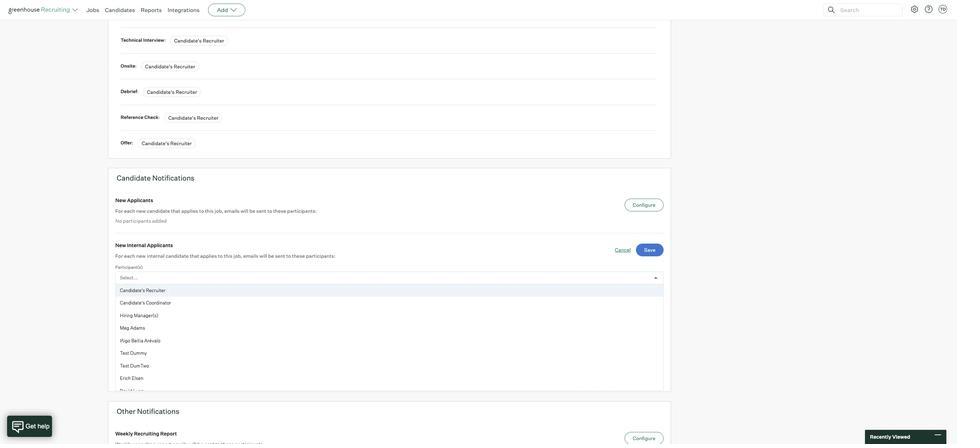 Task type: describe. For each thing, give the bounding box(es) containing it.
coordinator
[[146, 300, 171, 306]]

participant(s)
[[115, 265, 143, 270]]

manager(s)
[[134, 313, 158, 318]]

reference check :
[[121, 114, 161, 120]]

1 vertical spatial applies
[[200, 253, 217, 259]]

candidates link
[[105, 6, 135, 13]]

td button
[[938, 4, 949, 15]]

submission
[[165, 362, 191, 368]]

iñigo
[[120, 338, 130, 343]]

save
[[645, 247, 656, 253]]

meg adams
[[120, 325, 145, 331]]

1 vertical spatial candidate
[[166, 253, 189, 259]]

configure button for weekly recruiting report
[[625, 432, 664, 444]]

0 vertical spatial participants:
[[287, 208, 317, 214]]

each for applicants
[[124, 208, 135, 214]]

0 vertical spatial applicants
[[127, 197, 153, 203]]

interview
[[143, 37, 164, 43]]

dumtwo
[[130, 363, 149, 369]]

: right reference
[[159, 114, 160, 120]]

new for new applicants
[[115, 197, 126, 203]]

for for for each new candidate that applies to this job, emails will be sent to these participants:
[[115, 208, 123, 214]]

arévalo
[[144, 338, 161, 343]]

1 vertical spatial participants:
[[306, 253, 336, 259]]

david luan
[[120, 388, 144, 394]]

elsen
[[132, 376, 143, 381]]

add button
[[208, 4, 246, 16]]

select...
[[120, 275, 138, 281]]

no
[[115, 218, 122, 224]]

for for for each new referral added to this job, emails will be sent to:
[[115, 313, 123, 319]]

agency
[[147, 362, 164, 368]]

configure for weekly recruiting report
[[633, 435, 656, 441]]

configure for new applicants
[[633, 202, 656, 208]]

candidate
[[117, 173, 151, 182]]

report
[[160, 431, 177, 437]]

jobs link
[[86, 6, 99, 13]]

erich elsen
[[120, 376, 143, 381]]

recruiter for offer :
[[170, 140, 192, 146]]

new internal applicants
[[115, 242, 173, 248]]

candidate's right check
[[168, 115, 196, 121]]

: right home
[[157, 12, 158, 17]]

new referrals
[[115, 302, 149, 308]]

other
[[117, 407, 136, 416]]

0 vertical spatial candidate
[[147, 208, 170, 214]]

0 vertical spatial to:
[[249, 313, 255, 319]]

: up "reference check :"
[[137, 89, 139, 94]]

hiring manager(s)
[[120, 313, 158, 318]]

1 vertical spatial that
[[190, 253, 199, 259]]

greenhouse recruiting image
[[9, 6, 72, 14]]

new for new referrals
[[115, 302, 126, 308]]

cancel
[[615, 247, 631, 253]]

onsite :
[[121, 63, 138, 69]]

other notifications
[[117, 407, 179, 416]]

adams
[[130, 325, 145, 331]]

configure button for new applicants
[[625, 199, 664, 211]]

0 vertical spatial these
[[273, 208, 286, 214]]

candidate's recruiter for technical interview :
[[174, 38, 224, 44]]

erich
[[120, 376, 131, 381]]

0 horizontal spatial applies
[[182, 208, 198, 214]]

for each new internal candidate that applies to this job, emails will be sent to these participants:
[[115, 253, 336, 259]]

test for test dumtwo
[[120, 363, 129, 369]]

1 vertical spatial applicants
[[147, 242, 173, 248]]

configure image
[[911, 5, 920, 13]]

home
[[132, 12, 146, 17]]

: down reference
[[132, 140, 133, 146]]

for for for each new agency submission added to this job, emails will be sent to:
[[115, 362, 123, 368]]

cancel link
[[615, 247, 631, 254]]

offer
[[121, 140, 132, 146]]

viewed
[[893, 434, 911, 440]]

candidate's down check
[[142, 140, 169, 146]]

each for agency
[[124, 362, 135, 368]]

2 vertical spatial added
[[193, 362, 207, 368]]

recruiter for technical interview :
[[203, 38, 224, 44]]

new for new internal applicants
[[115, 242, 126, 248]]

luan
[[133, 388, 144, 394]]

: right technical on the left of the page
[[164, 37, 166, 43]]

meg
[[120, 325, 129, 331]]

no participants added
[[115, 218, 167, 224]]

new applicants
[[115, 197, 153, 203]]

submissions
[[147, 351, 178, 357]]

new for agency
[[136, 362, 146, 368]]



Task type: locate. For each thing, give the bounding box(es) containing it.
iñigo beitia arévalo
[[120, 338, 161, 343]]

new down "iñigo"
[[115, 351, 126, 357]]

these
[[273, 208, 286, 214], [292, 253, 305, 259]]

each
[[124, 208, 135, 214], [124, 253, 135, 259], [124, 313, 135, 319], [124, 362, 135, 368]]

candidate's up check
[[147, 89, 175, 95]]

1 for from the top
[[115, 208, 123, 214]]

new down new internal applicants on the bottom of page
[[136, 253, 146, 259]]

Search text field
[[839, 5, 897, 15]]

take home test :
[[121, 12, 159, 17]]

test dummy
[[120, 350, 147, 356]]

for each new referral added to this job, emails will be sent to:
[[115, 313, 255, 319]]

:
[[157, 12, 158, 17], [164, 37, 166, 43], [135, 63, 137, 69], [137, 89, 139, 94], [159, 114, 160, 120], [132, 140, 133, 146]]

internal
[[147, 253, 165, 259]]

candidate's recruiter for onsite :
[[145, 63, 195, 69]]

0 vertical spatial added
[[152, 218, 167, 224]]

3 new from the top
[[115, 302, 126, 308]]

participants
[[123, 218, 151, 224]]

1 new from the top
[[115, 197, 126, 203]]

debrief
[[121, 89, 137, 94]]

jobs
[[86, 6, 99, 13]]

integrations
[[168, 6, 200, 13]]

for up 'erich'
[[115, 362, 123, 368]]

candidate's down test dumtwo
[[120, 374, 148, 380]]

new for candidate
[[136, 208, 146, 214]]

candidate's coordinator
[[120, 300, 171, 306]]

3 new from the top
[[136, 313, 146, 319]]

candidate
[[147, 208, 170, 214], [166, 253, 189, 259]]

candidate's
[[166, 12, 194, 18], [174, 38, 202, 44], [145, 63, 173, 69], [147, 89, 175, 95], [168, 115, 196, 121], [142, 140, 169, 146], [120, 288, 145, 293], [120, 300, 145, 306], [120, 325, 148, 331], [120, 374, 148, 380]]

for for for each new internal candidate that applies to this job, emails will be sent to these participants:
[[115, 253, 123, 259]]

configure button
[[625, 199, 664, 211], [625, 432, 664, 444]]

1 horizontal spatial applies
[[200, 253, 217, 259]]

job,
[[215, 208, 224, 214], [234, 253, 242, 259], [196, 313, 205, 319], [224, 362, 232, 368]]

each down new applicants
[[124, 208, 135, 214]]

reference
[[121, 114, 143, 120]]

4 new from the top
[[115, 351, 126, 357]]

new up no participants added
[[136, 208, 146, 214]]

recruiter for reference check :
[[197, 115, 219, 121]]

applicants
[[127, 197, 153, 203], [147, 242, 173, 248]]

each up participant(s)
[[124, 253, 135, 259]]

reports
[[141, 6, 162, 13]]

2 each from the top
[[124, 253, 135, 259]]

2 vertical spatial test
[[120, 363, 129, 369]]

for each new agency submission added to this job, emails will be sent to:
[[115, 362, 283, 368]]

1 vertical spatial test
[[120, 350, 129, 356]]

0 horizontal spatial to:
[[249, 313, 255, 319]]

1 vertical spatial notifications
[[137, 407, 179, 416]]

new up hiring
[[115, 302, 126, 308]]

configure
[[633, 202, 656, 208], [633, 435, 656, 441]]

new down referrals
[[136, 313, 146, 319]]

test dumtwo
[[120, 363, 149, 369]]

2 configure from the top
[[633, 435, 656, 441]]

for each new candidate that applies to this job, emails will be sent to these participants:
[[115, 208, 317, 214]]

0 vertical spatial configure button
[[625, 199, 664, 211]]

0 vertical spatial configure
[[633, 202, 656, 208]]

new down agency
[[136, 362, 146, 368]]

0 vertical spatial applies
[[182, 208, 198, 214]]

4 for from the top
[[115, 362, 123, 368]]

candidate's down "integrations" link
[[174, 38, 202, 44]]

candidate's right reports
[[166, 12, 194, 18]]

candidate's recruiter for offer :
[[142, 140, 192, 146]]

for
[[115, 208, 123, 214], [115, 253, 123, 259], [115, 313, 123, 319], [115, 362, 123, 368]]

test right home
[[147, 12, 157, 17]]

will
[[241, 208, 248, 214], [260, 253, 267, 259], [222, 313, 230, 319], [250, 362, 257, 368]]

1 vertical spatial to:
[[277, 362, 283, 368]]

candidate's down select...
[[120, 288, 145, 293]]

2 configure button from the top
[[625, 432, 664, 444]]

0 vertical spatial notifications
[[152, 173, 195, 182]]

new
[[115, 197, 126, 203], [115, 242, 126, 248], [115, 302, 126, 308], [115, 351, 126, 357]]

1 horizontal spatial these
[[292, 253, 305, 259]]

check
[[144, 114, 159, 120]]

candidate right internal
[[166, 253, 189, 259]]

test up 'erich'
[[120, 363, 129, 369]]

0 horizontal spatial that
[[171, 208, 180, 214]]

notifications
[[152, 173, 195, 182], [137, 407, 179, 416]]

technical
[[121, 37, 142, 43]]

referral
[[147, 313, 164, 319]]

recently
[[871, 434, 892, 440]]

1 configure button from the top
[[625, 199, 664, 211]]

td button
[[939, 5, 948, 13]]

recruiting
[[134, 431, 159, 437]]

applicants up internal
[[147, 242, 173, 248]]

reports link
[[141, 6, 162, 13]]

onsite
[[121, 63, 135, 69]]

1 new from the top
[[136, 208, 146, 214]]

1 vertical spatial these
[[292, 253, 305, 259]]

new up no at left
[[115, 197, 126, 203]]

integrations link
[[168, 6, 200, 13]]

4 new from the top
[[136, 362, 146, 368]]

technical interview :
[[121, 37, 167, 43]]

0 horizontal spatial these
[[273, 208, 286, 214]]

new for internal
[[136, 253, 146, 259]]

new
[[136, 208, 146, 214], [136, 253, 146, 259], [136, 313, 146, 319], [136, 362, 146, 368]]

applies
[[182, 208, 198, 214], [200, 253, 217, 259]]

notifications for other notifications
[[137, 407, 179, 416]]

candidate's down "hiring manager(s)"
[[120, 325, 148, 331]]

2 new from the top
[[115, 242, 126, 248]]

3 each from the top
[[124, 313, 135, 319]]

new left internal
[[115, 242, 126, 248]]

new agency submissions
[[115, 351, 178, 357]]

offer :
[[121, 140, 134, 146]]

internal
[[127, 242, 146, 248]]

1 horizontal spatial to:
[[277, 362, 283, 368]]

1 each from the top
[[124, 208, 135, 214]]

candidate's recruiter for take home test :
[[166, 12, 217, 18]]

save button
[[637, 244, 664, 257]]

candidate's down interview
[[145, 63, 173, 69]]

recruiter
[[195, 12, 217, 18], [203, 38, 224, 44], [174, 63, 195, 69], [176, 89, 197, 95], [197, 115, 219, 121], [170, 140, 192, 146], [146, 288, 166, 293], [149, 325, 170, 331], [149, 374, 170, 380]]

2 for from the top
[[115, 253, 123, 259]]

1 horizontal spatial that
[[190, 253, 199, 259]]

notifications for candidate notifications
[[152, 173, 195, 182]]

each down test dummy
[[124, 362, 135, 368]]

agency
[[127, 351, 146, 357]]

that
[[171, 208, 180, 214], [190, 253, 199, 259]]

each for referrals
[[124, 313, 135, 319]]

1 vertical spatial added
[[165, 313, 179, 319]]

candidate's recruiter for reference check :
[[168, 115, 219, 121]]

1 vertical spatial configure button
[[625, 432, 664, 444]]

each for internal
[[124, 253, 135, 259]]

applicants up no participants added
[[127, 197, 153, 203]]

1 configure from the top
[[633, 202, 656, 208]]

added right submission
[[193, 362, 207, 368]]

david
[[120, 388, 132, 394]]

sent
[[256, 208, 267, 214], [275, 253, 285, 259], [238, 313, 248, 319], [265, 362, 275, 368]]

participants:
[[287, 208, 317, 214], [306, 253, 336, 259]]

candidate's recruiter for debrief :
[[147, 89, 197, 95]]

candidate's up hiring
[[120, 300, 145, 306]]

candidates
[[105, 6, 135, 13]]

4 each from the top
[[124, 362, 135, 368]]

1 vertical spatial configure
[[633, 435, 656, 441]]

added
[[152, 218, 167, 224], [165, 313, 179, 319], [193, 362, 207, 368]]

hiring
[[120, 313, 133, 318]]

for up participant(s)
[[115, 253, 123, 259]]

take
[[121, 12, 132, 17]]

recruiter for take home test :
[[195, 12, 217, 18]]

new for referral
[[136, 313, 146, 319]]

be
[[250, 208, 255, 214], [268, 253, 274, 259], [231, 313, 237, 319], [258, 362, 264, 368]]

referrals
[[127, 302, 149, 308]]

: down technical on the left of the page
[[135, 63, 137, 69]]

add
[[217, 6, 228, 13]]

dummy
[[130, 350, 147, 356]]

candidate notifications
[[117, 173, 195, 182]]

added right participants
[[152, 218, 167, 224]]

2 new from the top
[[136, 253, 146, 259]]

new for new agency submissions
[[115, 351, 126, 357]]

recruiter for onsite :
[[174, 63, 195, 69]]

for up meg
[[115, 313, 123, 319]]

debrief :
[[121, 89, 140, 94]]

test
[[147, 12, 157, 17], [120, 350, 129, 356], [120, 363, 129, 369]]

test down "iñigo"
[[120, 350, 129, 356]]

each down new referrals on the left of the page
[[124, 313, 135, 319]]

0 vertical spatial test
[[147, 12, 157, 17]]

weekly
[[115, 431, 133, 437]]

0 vertical spatial that
[[171, 208, 180, 214]]

added right referral
[[165, 313, 179, 319]]

candidate up no participants added
[[147, 208, 170, 214]]

beitia
[[131, 338, 143, 343]]

3 for from the top
[[115, 313, 123, 319]]

test for test dummy
[[120, 350, 129, 356]]

for up no at left
[[115, 208, 123, 214]]

candidate's recruiter
[[166, 12, 217, 18], [174, 38, 224, 44], [145, 63, 195, 69], [147, 89, 197, 95], [168, 115, 219, 121], [142, 140, 192, 146], [120, 288, 166, 293], [120, 325, 170, 331], [120, 374, 170, 380]]

weekly recruiting report
[[115, 431, 177, 437]]

to:
[[249, 313, 255, 319], [277, 362, 283, 368]]

td
[[941, 7, 947, 12]]

recruiter for debrief :
[[176, 89, 197, 95]]

emails
[[225, 208, 240, 214], [243, 253, 259, 259], [206, 313, 221, 319], [233, 362, 249, 368]]

recently viewed
[[871, 434, 911, 440]]



Task type: vqa. For each thing, say whether or not it's contained in the screenshot.
Tara on the top left of the page
no



